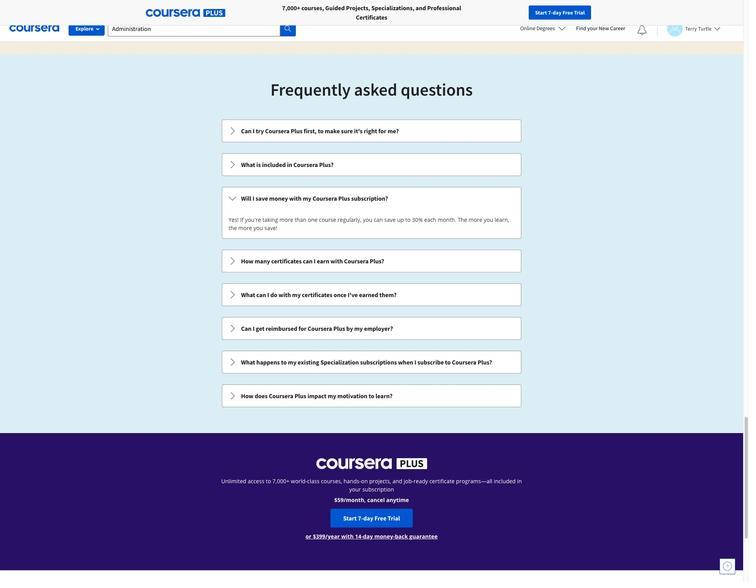 Task type: describe. For each thing, give the bounding box(es) containing it.
what is included in coursera plus? button
[[222, 154, 521, 176]]

terry turtle button
[[657, 21, 721, 36]]

with left 14-
[[341, 533, 354, 541]]

online degrees button
[[514, 20, 573, 37]]

new
[[599, 25, 609, 32]]

what for what happens to my existing specialization subscriptions when i subscribe to coursera plus?
[[241, 359, 255, 366]]

1 vertical spatial for
[[299, 325, 307, 333]]

does
[[255, 392, 268, 400]]

7,000+ courses, guided projects, specializations, and professional certificates
[[282, 4, 461, 21]]

i inside 'dropdown button'
[[267, 291, 269, 299]]

with inside 'dropdown button'
[[279, 291, 291, 299]]

terry
[[686, 25, 697, 32]]

month.
[[438, 216, 457, 224]]

0 vertical spatial trial
[[574, 9, 585, 16]]

one
[[308, 216, 318, 224]]

can i try coursera plus first, to make sure it's right for me?
[[241, 127, 399, 135]]

what for what can i do with my certificates once i've earned them?
[[241, 291, 255, 299]]

day for the topmost start 7-day free trial button
[[553, 9, 562, 16]]

sure
[[341, 127, 353, 135]]

coursera inside dropdown button
[[269, 392, 294, 400]]

do
[[271, 291, 278, 299]]

make
[[325, 127, 340, 135]]

2 horizontal spatial you
[[484, 216, 494, 224]]

how does coursera plus impact my motivation to learn?
[[241, 392, 393, 400]]

can for can i try coursera plus first, to make sure it's right for me?
[[241, 127, 252, 135]]

motivation
[[338, 392, 368, 400]]

14-
[[355, 533, 363, 541]]

back
[[395, 533, 408, 541]]

/month,
[[344, 497, 366, 504]]

anytime
[[386, 497, 409, 504]]

governments
[[179, 4, 214, 12]]

course
[[319, 216, 336, 224]]

degrees
[[537, 25, 555, 32]]

specializations,
[[372, 4, 415, 12]]

i right when
[[415, 359, 417, 366]]

subscriptions
[[360, 359, 397, 366]]

by
[[347, 325, 353, 333]]

subscription?
[[351, 195, 388, 202]]

coursera plus image for access
[[316, 459, 427, 470]]

certificate
[[430, 478, 455, 485]]

find your new career link
[[573, 24, 630, 33]]

subscription
[[363, 486, 394, 493]]

coursera up course
[[313, 195, 337, 202]]

0 horizontal spatial more
[[239, 224, 252, 232]]

to inside the "yes! if you're taking more than one course regularly, you can save up to 30% each month. the more you learn, the more you save!"
[[406, 216, 411, 224]]

existing
[[298, 359, 319, 366]]

you're
[[245, 216, 261, 224]]

career
[[611, 25, 626, 32]]

0 horizontal spatial plus?
[[319, 161, 334, 169]]

i've
[[348, 291, 358, 299]]

What do you want to learn? text field
[[108, 21, 280, 36]]

plus left the by
[[334, 325, 345, 333]]

can i get reimbursed for coursera plus by my employer?
[[241, 325, 393, 333]]

certificates inside how many certificates can i earn with coursera plus? dropdown button
[[271, 257, 302, 265]]

many
[[255, 257, 270, 265]]

money-
[[375, 533, 395, 541]]

explore button
[[69, 22, 105, 36]]

banner navigation
[[6, 0, 221, 22]]

to right subscribe
[[445, 359, 451, 366]]

7,000+ inside '7,000+ courses, guided projects, specializations, and professional certificates'
[[282, 4, 300, 12]]

1 horizontal spatial plus?
[[370, 257, 384, 265]]

1 horizontal spatial free
[[563, 9, 573, 16]]

coursera right earn
[[344, 257, 369, 265]]

online
[[521, 25, 536, 32]]

projects,
[[346, 4, 370, 12]]

learn?
[[376, 392, 393, 400]]

2 horizontal spatial more
[[469, 216, 483, 224]]

me?
[[388, 127, 399, 135]]

2 vertical spatial day
[[363, 533, 373, 541]]

my for coursera
[[303, 195, 312, 202]]

will i save money with my coursera plus subscription? button
[[222, 188, 521, 209]]

0 horizontal spatial trial
[[388, 515, 400, 522]]

or
[[306, 533, 312, 541]]

questions
[[401, 79, 473, 100]]

0 vertical spatial start 7-day free trial button
[[529, 5, 592, 20]]

each
[[425, 216, 437, 224]]

money
[[269, 195, 288, 202]]

0 horizontal spatial 7-
[[358, 515, 364, 522]]

happens
[[257, 359, 280, 366]]

get
[[256, 325, 265, 333]]

save inside the "yes! if you're taking more than one course regularly, you can save up to 30% each month. the more you learn, the more you save!"
[[385, 216, 396, 224]]

plus inside dropdown button
[[295, 392, 306, 400]]

save inside "will i save money with my coursera plus subscription?" dropdown button
[[256, 195, 268, 202]]

$59 /month, cancel anytime
[[334, 497, 409, 504]]

class
[[307, 478, 320, 485]]

in inside the unlimited access to 7,000+ world-class courses, hands-on projects, and job-ready certificate programs—all included in your subscription
[[518, 478, 522, 485]]

my left existing
[[288, 359, 297, 366]]

subscribe
[[418, 359, 444, 366]]

what for what is included in coursera plus?
[[241, 161, 255, 169]]

turtle
[[699, 25, 712, 32]]

frequently
[[271, 79, 351, 100]]

cancel
[[368, 497, 385, 504]]

my for motivation
[[328, 392, 336, 400]]

1 horizontal spatial 7-
[[548, 9, 553, 16]]

30%
[[412, 216, 423, 224]]

what happens to my existing specialization subscriptions when i subscribe to coursera plus?
[[241, 359, 492, 366]]

certificates
[[356, 13, 388, 21]]

the
[[458, 216, 468, 224]]

save!
[[265, 224, 278, 232]]

plus up regularly,
[[339, 195, 350, 202]]

will i save money with my coursera plus subscription?
[[241, 195, 388, 202]]

guarantee
[[410, 533, 438, 541]]

my right the by
[[355, 325, 363, 333]]

i right will
[[253, 195, 255, 202]]

0 horizontal spatial free
[[375, 515, 387, 522]]

specialization
[[321, 359, 359, 366]]

employer?
[[364, 325, 393, 333]]

1 horizontal spatial more
[[280, 216, 293, 224]]

coursera right subscribe
[[452, 359, 477, 366]]

to inside dropdown button
[[369, 392, 375, 400]]

0 horizontal spatial you
[[254, 224, 263, 232]]

asked
[[354, 79, 398, 100]]



Task type: vqa. For each thing, say whether or not it's contained in the screenshot.
UNIVERSITIES link
yes



Task type: locate. For each thing, give the bounding box(es) containing it.
your
[[588, 25, 598, 32], [349, 486, 361, 493]]

0 vertical spatial in
[[287, 161, 292, 169]]

coursera image
[[9, 22, 59, 35]]

start up online degrees 'dropdown button'
[[536, 9, 547, 16]]

try
[[256, 127, 264, 135]]

to
[[318, 127, 324, 135], [406, 216, 411, 224], [281, 359, 287, 366], [445, 359, 451, 366], [369, 392, 375, 400], [266, 478, 271, 485]]

1 vertical spatial free
[[375, 515, 387, 522]]

2 vertical spatial plus?
[[478, 359, 492, 366]]

7,000+
[[282, 4, 300, 12], [273, 478, 290, 485]]

can left do
[[257, 291, 266, 299]]

start 7-day free trial for the left start 7-day free trial button
[[343, 515, 400, 522]]

1 vertical spatial your
[[349, 486, 361, 493]]

more left 'than'
[[280, 216, 293, 224]]

free up money-
[[375, 515, 387, 522]]

more
[[280, 216, 293, 224], [469, 216, 483, 224], [239, 224, 252, 232]]

coursera left the by
[[308, 325, 332, 333]]

in inside dropdown button
[[287, 161, 292, 169]]

to right access
[[266, 478, 271, 485]]

0 vertical spatial save
[[256, 195, 268, 202]]

plus
[[291, 127, 303, 135], [339, 195, 350, 202], [334, 325, 345, 333], [295, 392, 306, 400]]

0 vertical spatial 7,000+
[[282, 4, 300, 12]]

how left does
[[241, 392, 254, 400]]

universities
[[125, 4, 157, 12]]

2 horizontal spatial plus?
[[478, 359, 492, 366]]

to right 'first,'
[[318, 127, 324, 135]]

with right money
[[289, 195, 302, 202]]

0 horizontal spatial your
[[349, 486, 361, 493]]

1 vertical spatial save
[[385, 216, 396, 224]]

guided
[[326, 4, 345, 12]]

courses, right class
[[321, 478, 342, 485]]

your down hands-
[[349, 486, 361, 493]]

1 vertical spatial courses,
[[321, 478, 342, 485]]

0 horizontal spatial for
[[299, 325, 307, 333]]

i left do
[[267, 291, 269, 299]]

$59
[[334, 497, 344, 504]]

0 vertical spatial and
[[416, 4, 426, 12]]

1 vertical spatial start 7-day free trial
[[343, 515, 400, 522]]

job-
[[404, 478, 414, 485]]

yes! if you're taking more than one course regularly, you can save up to 30% each month. the more you learn, the more you save!
[[229, 216, 510, 232]]

on
[[361, 478, 368, 485]]

how for how many certificates can i earn with coursera plus?
[[241, 257, 254, 265]]

1 vertical spatial included
[[494, 478, 516, 485]]

start 7-day free trial for the topmost start 7-day free trial button
[[536, 9, 585, 16]]

1 horizontal spatial coursera plus image
[[316, 459, 427, 470]]

regularly,
[[338, 216, 362, 224]]

0 vertical spatial day
[[553, 9, 562, 16]]

0 horizontal spatial start 7-day free trial
[[343, 515, 400, 522]]

how for how does coursera plus impact my motivation to learn?
[[241, 392, 254, 400]]

you left learn,
[[484, 216, 494, 224]]

can inside the "yes! if you're taking more than one course regularly, you can save up to 30% each month. the more you learn, the more you save!"
[[374, 216, 383, 224]]

professional
[[428, 4, 461, 12]]

coursera right try
[[265, 127, 290, 135]]

1 vertical spatial 7,000+
[[273, 478, 290, 485]]

start 7-day free trial down $59 /month, cancel anytime
[[343, 515, 400, 522]]

1 horizontal spatial start 7-day free trial
[[536, 9, 585, 16]]

day up degrees on the right of page
[[553, 9, 562, 16]]

0 vertical spatial start
[[536, 9, 547, 16]]

frequently asked questions
[[271, 79, 473, 100]]

0 vertical spatial courses,
[[302, 4, 324, 12]]

7,000+ inside the unlimited access to 7,000+ world-class courses, hands-on projects, and job-ready certificate programs—all included in your subscription
[[273, 478, 290, 485]]

can left the up
[[374, 216, 383, 224]]

for right reimbursed
[[299, 325, 307, 333]]

coursera down 'first,'
[[294, 161, 318, 169]]

7- up 14-
[[358, 515, 364, 522]]

terry turtle
[[686, 25, 712, 32]]

1 horizontal spatial start 7-day free trial button
[[529, 5, 592, 20]]

1 vertical spatial plus?
[[370, 257, 384, 265]]

0 vertical spatial can
[[374, 216, 383, 224]]

0 horizontal spatial can
[[257, 291, 266, 299]]

more right the
[[469, 216, 483, 224]]

day for the left start 7-day free trial button
[[364, 515, 374, 522]]

the
[[229, 224, 237, 232]]

taking
[[263, 216, 278, 224]]

and
[[416, 4, 426, 12], [393, 478, 403, 485]]

0 vertical spatial 7-
[[548, 9, 553, 16]]

i left try
[[253, 127, 255, 135]]

plus left impact
[[295, 392, 306, 400]]

can left the get
[[241, 325, 252, 333]]

1 horizontal spatial and
[[416, 4, 426, 12]]

your right "find"
[[588, 25, 598, 32]]

can inside how many certificates can i earn with coursera plus? dropdown button
[[303, 257, 313, 265]]

how inside dropdown button
[[241, 392, 254, 400]]

trial down 'anytime'
[[388, 515, 400, 522]]

free up online degrees 'dropdown button'
[[563, 9, 573, 16]]

0 vertical spatial for
[[379, 127, 387, 135]]

coursera plus image up on
[[316, 459, 427, 470]]

earn
[[317, 257, 329, 265]]

and left professional on the right top of the page
[[416, 4, 426, 12]]

what left happens
[[241, 359, 255, 366]]

day left money-
[[363, 533, 373, 541]]

you down the you're
[[254, 224, 263, 232]]

coursera plus image
[[146, 9, 226, 17], [316, 459, 427, 470]]

i left earn
[[314, 257, 316, 265]]

i left the get
[[253, 325, 255, 333]]

my inside 'dropdown button'
[[292, 291, 301, 299]]

what can i do with my certificates once i've earned them? button
[[222, 284, 521, 306]]

can left try
[[241, 127, 252, 135]]

can inside "what can i do with my certificates once i've earned them?" 'dropdown button'
[[257, 291, 266, 299]]

what can i do with my certificates once i've earned them?
[[241, 291, 397, 299]]

courses, left guided
[[302, 4, 324, 12]]

how does coursera plus impact my motivation to learn? button
[[222, 385, 521, 407]]

included right programs—all
[[494, 478, 516, 485]]

access
[[248, 478, 265, 485]]

up
[[397, 216, 404, 224]]

find your new career
[[576, 25, 626, 32]]

0 vertical spatial included
[[262, 161, 286, 169]]

to right the up
[[406, 216, 411, 224]]

unlimited
[[221, 478, 246, 485]]

trial
[[574, 9, 585, 16], [388, 515, 400, 522]]

1 horizontal spatial trial
[[574, 9, 585, 16]]

1 vertical spatial how
[[241, 392, 254, 400]]

0 horizontal spatial coursera plus image
[[146, 9, 226, 17]]

what inside 'dropdown button'
[[241, 291, 255, 299]]

coursera plus image up what do you want to learn? text box
[[146, 9, 226, 17]]

and inside '7,000+ courses, guided projects, specializations, and professional certificates'
[[416, 4, 426, 12]]

1 vertical spatial start
[[343, 515, 357, 522]]

list containing can i try coursera plus first, to make sure it's right for me?
[[221, 119, 522, 408]]

once
[[334, 291, 347, 299]]

0 vertical spatial coursera plus image
[[146, 9, 226, 17]]

1 can from the top
[[241, 127, 252, 135]]

my right do
[[292, 291, 301, 299]]

start 7-day free trial up degrees on the right of page
[[536, 9, 585, 16]]

0 horizontal spatial and
[[393, 478, 403, 485]]

7- up degrees on the right of page
[[548, 9, 553, 16]]

will
[[241, 195, 252, 202]]

1 horizontal spatial included
[[494, 478, 516, 485]]

list
[[221, 119, 522, 408]]

1 vertical spatial can
[[303, 257, 313, 265]]

reimbursed
[[266, 325, 298, 333]]

1 vertical spatial trial
[[388, 515, 400, 522]]

them?
[[380, 291, 397, 299]]

and inside the unlimited access to 7,000+ world-class courses, hands-on projects, and job-ready certificate programs—all included in your subscription
[[393, 478, 403, 485]]

to left "learn?" on the bottom right of page
[[369, 392, 375, 400]]

with right do
[[279, 291, 291, 299]]

it's
[[354, 127, 363, 135]]

courses, inside the unlimited access to 7,000+ world-class courses, hands-on projects, and job-ready certificate programs—all included in your subscription
[[321, 478, 342, 485]]

online degrees
[[521, 25, 555, 32]]

3 what from the top
[[241, 359, 255, 366]]

included
[[262, 161, 286, 169], [494, 478, 516, 485]]

show notifications image
[[638, 25, 647, 35]]

save right will
[[256, 195, 268, 202]]

0 vertical spatial how
[[241, 257, 254, 265]]

plus left 'first,'
[[291, 127, 303, 135]]

1 vertical spatial can
[[241, 325, 252, 333]]

earned
[[359, 291, 378, 299]]

1 what from the top
[[241, 161, 255, 169]]

1 horizontal spatial certificates
[[302, 291, 333, 299]]

None search field
[[108, 21, 296, 36]]

what happens to my existing specialization subscriptions when i subscribe to coursera plus? button
[[222, 351, 521, 373]]

what left is
[[241, 161, 255, 169]]

find
[[576, 25, 587, 32]]

right
[[364, 127, 377, 135]]

day up or $399 /year with 14-day money-back guarantee at the bottom of page
[[364, 515, 374, 522]]

/year
[[326, 533, 340, 541]]

programs—all
[[456, 478, 493, 485]]

1 horizontal spatial can
[[303, 257, 313, 265]]

with right earn
[[331, 257, 343, 265]]

1 vertical spatial what
[[241, 291, 255, 299]]

can i get reimbursed for coursera plus by my employer? button
[[222, 318, 521, 340]]

1 vertical spatial 7-
[[358, 515, 364, 522]]

start 7-day free trial button up degrees on the right of page
[[529, 5, 592, 20]]

1 horizontal spatial your
[[588, 25, 598, 32]]

certificates left once
[[302, 291, 333, 299]]

when
[[398, 359, 413, 366]]

start 7-day free trial button down $59 /month, cancel anytime
[[331, 509, 413, 528]]

1 vertical spatial day
[[364, 515, 374, 522]]

more down if
[[239, 224, 252, 232]]

learn,
[[495, 216, 510, 224]]

plus?
[[319, 161, 334, 169], [370, 257, 384, 265], [478, 359, 492, 366]]

included right is
[[262, 161, 286, 169]]

coursera
[[265, 127, 290, 135], [294, 161, 318, 169], [313, 195, 337, 202], [344, 257, 369, 265], [308, 325, 332, 333], [452, 359, 477, 366], [269, 392, 294, 400]]

to right happens
[[281, 359, 287, 366]]

0 vertical spatial what
[[241, 161, 255, 169]]

2 vertical spatial what
[[241, 359, 255, 366]]

what left do
[[241, 291, 255, 299]]

can
[[374, 216, 383, 224], [303, 257, 313, 265], [257, 291, 266, 299]]

yes!
[[229, 216, 239, 224]]

0 horizontal spatial save
[[256, 195, 268, 202]]

$399
[[313, 533, 326, 541]]

save left the up
[[385, 216, 396, 224]]

coursera right does
[[269, 392, 294, 400]]

trial up "find"
[[574, 9, 585, 16]]

can i try coursera plus first, to make sure it's right for me? button
[[222, 120, 521, 142]]

you right regularly,
[[363, 216, 373, 224]]

1 vertical spatial and
[[393, 478, 403, 485]]

0 vertical spatial plus?
[[319, 161, 334, 169]]

projects,
[[369, 478, 391, 485]]

0 horizontal spatial included
[[262, 161, 286, 169]]

1 vertical spatial coursera plus image
[[316, 459, 427, 470]]

for governments
[[169, 4, 214, 12]]

coursera plus image for courses,
[[146, 9, 226, 17]]

0 horizontal spatial start 7-day free trial button
[[331, 509, 413, 528]]

than
[[295, 216, 307, 224]]

certificates inside "what can i do with my certificates once i've earned them?" 'dropdown button'
[[302, 291, 333, 299]]

0 horizontal spatial start
[[343, 515, 357, 522]]

my right impact
[[328, 392, 336, 400]]

0 horizontal spatial in
[[287, 161, 292, 169]]

how many certificates can i earn with coursera plus?
[[241, 257, 384, 265]]

help center image
[[723, 562, 733, 572]]

and left job-
[[393, 478, 403, 485]]

1 horizontal spatial start
[[536, 9, 547, 16]]

unlimited access to 7,000+ world-class courses, hands-on projects, and job-ready certificate programs—all included in your subscription
[[221, 478, 522, 493]]

if
[[240, 216, 244, 224]]

2 can from the top
[[241, 325, 252, 333]]

can left earn
[[303, 257, 313, 265]]

start down /month,
[[343, 515, 357, 522]]

0 vertical spatial free
[[563, 9, 573, 16]]

how inside dropdown button
[[241, 257, 254, 265]]

2 horizontal spatial can
[[374, 216, 383, 224]]

to inside the unlimited access to 7,000+ world-class courses, hands-on projects, and job-ready certificate programs—all included in your subscription
[[266, 478, 271, 485]]

0 vertical spatial start 7-day free trial
[[536, 9, 585, 16]]

2 what from the top
[[241, 291, 255, 299]]

1 horizontal spatial you
[[363, 216, 373, 224]]

0 vertical spatial your
[[588, 25, 598, 32]]

1 vertical spatial certificates
[[302, 291, 333, 299]]

impact
[[308, 392, 327, 400]]

courses, inside '7,000+ courses, guided projects, specializations, and professional certificates'
[[302, 4, 324, 12]]

universities link
[[113, 0, 160, 16]]

1 vertical spatial in
[[518, 478, 522, 485]]

my for certificates
[[292, 291, 301, 299]]

0 horizontal spatial certificates
[[271, 257, 302, 265]]

hands-
[[344, 478, 361, 485]]

2 how from the top
[[241, 392, 254, 400]]

2 vertical spatial can
[[257, 291, 266, 299]]

0 vertical spatial can
[[241, 127, 252, 135]]

0 vertical spatial certificates
[[271, 257, 302, 265]]

included inside the unlimited access to 7,000+ world-class courses, hands-on projects, and job-ready certificate programs—all included in your subscription
[[494, 478, 516, 485]]

or $399 /year with 14-day money-back guarantee
[[306, 533, 438, 541]]

for left me?
[[379, 127, 387, 135]]

how left many
[[241, 257, 254, 265]]

your inside the unlimited access to 7,000+ world-class courses, hands-on projects, and job-ready certificate programs—all included in your subscription
[[349, 486, 361, 493]]

day
[[553, 9, 562, 16], [364, 515, 374, 522], [363, 533, 373, 541]]

1 vertical spatial start 7-day free trial button
[[331, 509, 413, 528]]

free
[[563, 9, 573, 16], [375, 515, 387, 522]]

1 how from the top
[[241, 257, 254, 265]]

included inside what is included in coursera plus? dropdown button
[[262, 161, 286, 169]]

1 horizontal spatial in
[[518, 478, 522, 485]]

how many certificates can i earn with coursera plus? button
[[222, 250, 521, 272]]

my inside dropdown button
[[328, 392, 336, 400]]

my up one at the left top
[[303, 195, 312, 202]]

certificates right many
[[271, 257, 302, 265]]

1 horizontal spatial for
[[379, 127, 387, 135]]

explore
[[76, 25, 94, 32]]

1 horizontal spatial save
[[385, 216, 396, 224]]

can for can i get reimbursed for coursera plus by my employer?
[[241, 325, 252, 333]]



